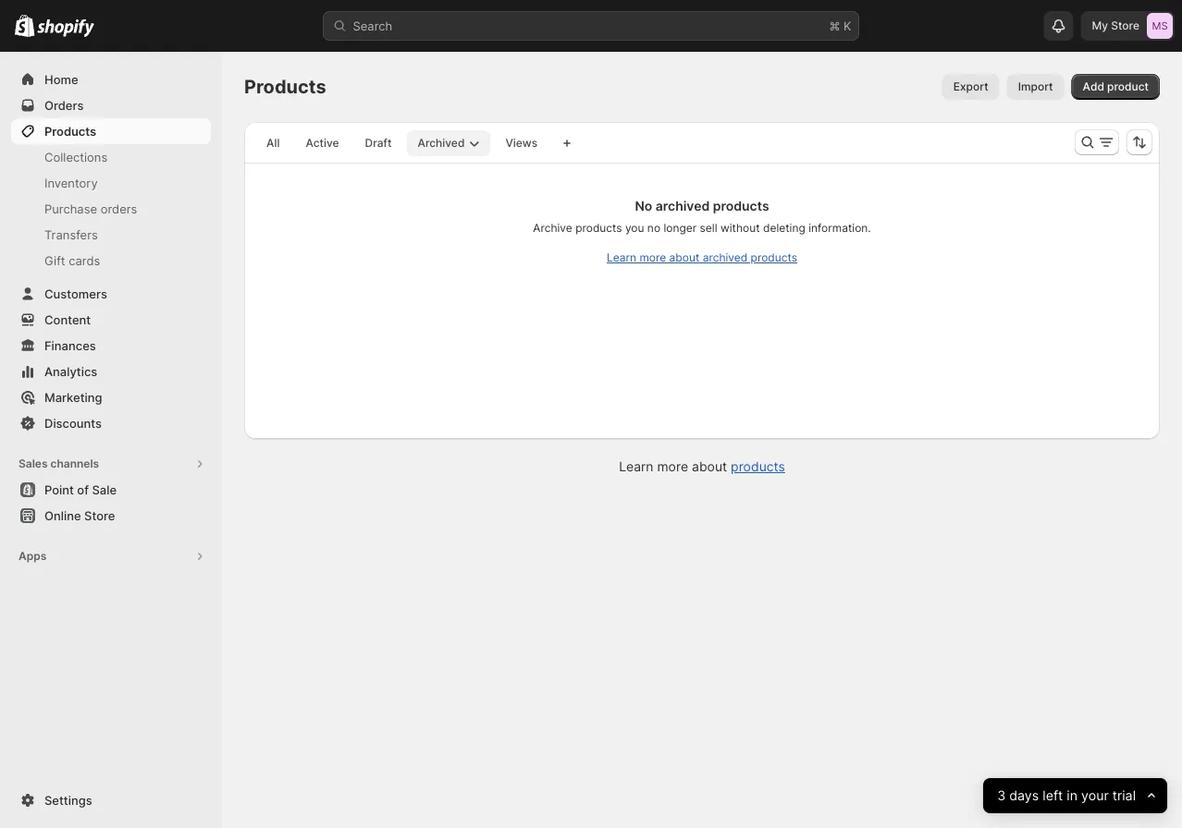 Task type: vqa. For each thing, say whether or not it's contained in the screenshot.
Sale
yes



Task type: describe. For each thing, give the bounding box(es) containing it.
home link
[[11, 67, 211, 93]]

⌘
[[829, 19, 840, 33]]

draft
[[365, 136, 392, 150]]

orders
[[101, 202, 137, 216]]

sale
[[92, 483, 117, 497]]

inventory
[[44, 176, 98, 190]]

views link
[[494, 130, 549, 156]]

you
[[625, 222, 644, 235]]

days
[[1009, 789, 1039, 804]]

online store link
[[11, 503, 211, 529]]

your
[[1081, 789, 1109, 804]]

apps
[[19, 550, 47, 563]]

analytics
[[44, 365, 97, 379]]

active
[[306, 136, 339, 150]]

product
[[1107, 80, 1149, 93]]

archive products you no longer sell without deleting information.
[[533, 222, 871, 235]]

archived
[[418, 136, 465, 150]]

search
[[353, 19, 392, 33]]

inventory link
[[11, 170, 211, 196]]

information.
[[809, 222, 871, 235]]

add
[[1083, 80, 1105, 93]]

content
[[44, 313, 91, 327]]

purchase orders link
[[11, 196, 211, 222]]

channels
[[50, 457, 99, 471]]

collections link
[[11, 144, 211, 170]]

sales channels button
[[11, 451, 211, 477]]

transfers link
[[11, 222, 211, 248]]

online store
[[44, 509, 115, 523]]

discounts
[[44, 416, 102, 431]]

add product link
[[1072, 74, 1160, 100]]

add product
[[1083, 80, 1149, 93]]

archived button
[[407, 130, 491, 156]]

all
[[266, 136, 280, 150]]

archive
[[533, 222, 572, 235]]

gift cards link
[[11, 248, 211, 274]]

customers link
[[11, 281, 211, 307]]

draft link
[[354, 130, 403, 156]]

learn more about archived products link
[[607, 251, 797, 265]]

more for learn more about archived products
[[640, 251, 666, 265]]

without
[[721, 222, 760, 235]]

deleting
[[763, 222, 806, 235]]

settings link
[[11, 788, 211, 814]]

finances
[[44, 339, 96, 353]]

orders
[[44, 98, 84, 112]]

no
[[635, 198, 652, 214]]

customers
[[44, 287, 107, 301]]

import
[[1018, 80, 1053, 93]]

products link
[[11, 118, 211, 144]]

store for my store
[[1111, 19, 1140, 32]]

finances link
[[11, 333, 211, 359]]

k
[[844, 19, 852, 33]]

all link
[[255, 130, 291, 156]]

learn for learn more about products
[[619, 459, 654, 475]]

analytics link
[[11, 359, 211, 385]]

sales
[[19, 457, 48, 471]]

active link
[[295, 130, 350, 156]]



Task type: locate. For each thing, give the bounding box(es) containing it.
my store
[[1092, 19, 1140, 32]]

1 vertical spatial store
[[84, 509, 115, 523]]

tab list
[[252, 130, 552, 156]]

marketing link
[[11, 385, 211, 411]]

home
[[44, 72, 78, 87]]

settings
[[44, 794, 92, 808]]

learn for learn more about archived products
[[607, 251, 637, 265]]

1 vertical spatial archived
[[703, 251, 748, 265]]

0 vertical spatial more
[[640, 251, 666, 265]]

import button
[[1007, 74, 1064, 100]]

export
[[954, 80, 989, 93]]

3 days left in your trial button
[[983, 779, 1168, 814]]

1 horizontal spatial products
[[244, 75, 326, 98]]

store
[[1111, 19, 1140, 32], [84, 509, 115, 523]]

products
[[244, 75, 326, 98], [44, 124, 96, 138]]

more for learn more about products
[[657, 459, 688, 475]]

about for products
[[692, 459, 727, 475]]

1 vertical spatial learn
[[619, 459, 654, 475]]

point of sale
[[44, 483, 117, 497]]

learn more about archived products
[[607, 251, 797, 265]]

about down longer
[[669, 251, 700, 265]]

about for archived
[[669, 251, 700, 265]]

1 vertical spatial about
[[692, 459, 727, 475]]

learn
[[607, 251, 637, 265], [619, 459, 654, 475]]

gift cards
[[44, 253, 100, 268]]

shopify image
[[15, 14, 34, 37], [37, 19, 95, 37]]

of
[[77, 483, 89, 497]]

apps button
[[11, 544, 211, 570]]

discounts link
[[11, 411, 211, 437]]

trial
[[1112, 789, 1136, 804]]

tab list containing all
[[252, 130, 552, 156]]

⌘ k
[[829, 19, 852, 33]]

orders link
[[11, 93, 211, 118]]

my store image
[[1147, 13, 1173, 39]]

store for online store
[[84, 509, 115, 523]]

left
[[1043, 789, 1063, 804]]

gift
[[44, 253, 65, 268]]

views
[[506, 136, 538, 150]]

learn more about products
[[619, 459, 785, 475]]

export button
[[942, 74, 1000, 100]]

0 vertical spatial store
[[1111, 19, 1140, 32]]

sales channels
[[19, 457, 99, 471]]

archived
[[656, 198, 710, 214], [703, 251, 748, 265]]

collections
[[44, 150, 107, 164]]

no archived products
[[635, 198, 769, 214]]

purchase
[[44, 202, 97, 216]]

point of sale button
[[0, 477, 222, 503]]

archived down the without
[[703, 251, 748, 265]]

online
[[44, 509, 81, 523]]

about left products link
[[692, 459, 727, 475]]

1 vertical spatial products
[[44, 124, 96, 138]]

products
[[713, 198, 769, 214], [576, 222, 622, 235], [751, 251, 797, 265], [731, 459, 785, 475]]

0 horizontal spatial shopify image
[[15, 14, 34, 37]]

3 days left in your trial
[[997, 789, 1136, 804]]

more down no
[[640, 251, 666, 265]]

products up all
[[244, 75, 326, 98]]

0 horizontal spatial store
[[84, 509, 115, 523]]

no
[[647, 222, 661, 235]]

1 horizontal spatial store
[[1111, 19, 1140, 32]]

content link
[[11, 307, 211, 333]]

products up collections
[[44, 124, 96, 138]]

online store button
[[0, 503, 222, 529]]

0 horizontal spatial products
[[44, 124, 96, 138]]

transfers
[[44, 228, 98, 242]]

purchase orders
[[44, 202, 137, 216]]

my
[[1092, 19, 1108, 32]]

products link
[[731, 459, 785, 475]]

0 vertical spatial learn
[[607, 251, 637, 265]]

in
[[1067, 789, 1078, 804]]

0 vertical spatial about
[[669, 251, 700, 265]]

marketing
[[44, 390, 102, 405]]

about
[[669, 251, 700, 265], [692, 459, 727, 475]]

store down sale
[[84, 509, 115, 523]]

1 horizontal spatial shopify image
[[37, 19, 95, 37]]

sell
[[700, 222, 717, 235]]

point
[[44, 483, 74, 497]]

3
[[997, 789, 1006, 804]]

archived up longer
[[656, 198, 710, 214]]

store right my
[[1111, 19, 1140, 32]]

point of sale link
[[11, 477, 211, 503]]

cards
[[69, 253, 100, 268]]

longer
[[664, 222, 697, 235]]

0 vertical spatial archived
[[656, 198, 710, 214]]

more left products link
[[657, 459, 688, 475]]

store inside "online store" link
[[84, 509, 115, 523]]

0 vertical spatial products
[[244, 75, 326, 98]]

1 vertical spatial more
[[657, 459, 688, 475]]

more
[[640, 251, 666, 265], [657, 459, 688, 475]]



